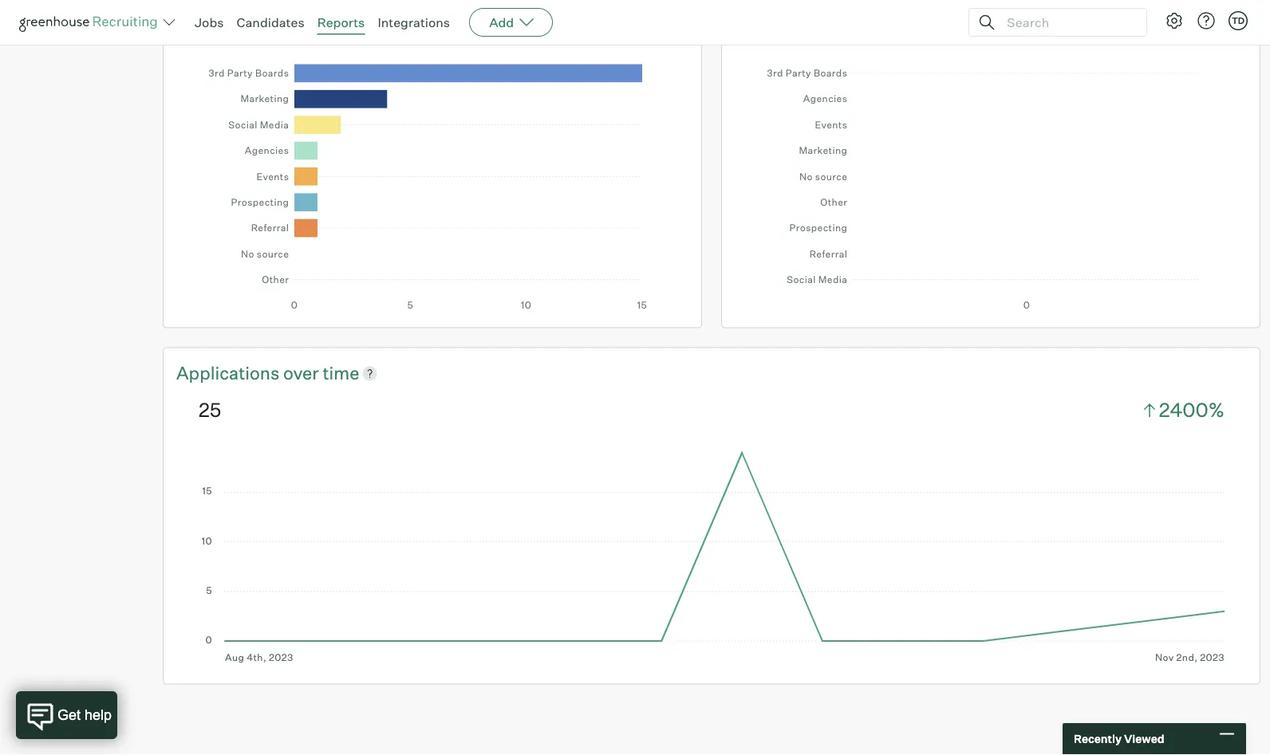 Task type: describe. For each thing, give the bounding box(es) containing it.
viewed
[[1124, 732, 1165, 746]]

candidates added by sourcing
[[176, 14, 429, 36]]

time link
[[323, 361, 359, 386]]

1 strategy link from the left
[[429, 13, 497, 38]]

reports link
[[317, 14, 365, 30]]

configure image
[[1165, 11, 1184, 30]]

reports
[[317, 14, 365, 30]]

2 sourcing link from the left
[[902, 13, 978, 38]]

td button
[[1229, 11, 1248, 30]]

candidates for candidates added by sourcing
[[176, 14, 270, 36]]

2400%
[[1159, 399, 1225, 423]]

jobs link
[[195, 14, 224, 30]]

integrations link
[[378, 14, 450, 30]]

candidates for candidates
[[237, 14, 304, 30]]

1 sourcing link from the left
[[353, 13, 429, 38]]

time
[[323, 362, 359, 384]]

2 sourcing from the left
[[902, 14, 978, 36]]

recently viewed
[[1074, 732, 1165, 746]]

Search text field
[[1003, 11, 1132, 34]]

add button
[[469, 8, 553, 37]]



Task type: locate. For each thing, give the bounding box(es) containing it.
xychart image
[[199, 53, 666, 312], [757, 53, 1225, 312], [199, 449, 1225, 664]]

candidates left added
[[176, 14, 270, 36]]

sourcing
[[353, 14, 425, 36], [902, 14, 978, 36]]

td button
[[1226, 8, 1251, 34]]

0 horizontal spatial sourcing
[[353, 14, 425, 36]]

applications over
[[176, 362, 323, 384]]

greenhouse recruiting image
[[19, 13, 163, 32]]

1 horizontal spatial strategy
[[978, 14, 1046, 36]]

25
[[199, 399, 221, 423]]

0 horizontal spatial sourcing link
[[353, 13, 429, 38]]

candidates right jobs link
[[237, 14, 304, 30]]

2 strategy from the left
[[978, 14, 1046, 36]]

by link
[[329, 13, 353, 38]]

xychart image for candidates
[[199, 53, 666, 312]]

strategy link
[[429, 13, 497, 38], [978, 13, 1046, 38]]

candidates link
[[176, 13, 274, 38], [237, 14, 304, 30]]

applications link
[[176, 361, 283, 386]]

1 strategy from the left
[[429, 14, 497, 36]]

added link
[[274, 13, 329, 38]]

1 horizontal spatial sourcing
[[902, 14, 978, 36]]

candidates
[[176, 14, 270, 36], [237, 14, 304, 30]]

jobs
[[195, 14, 224, 30]]

added
[[274, 14, 325, 36]]

over
[[283, 362, 319, 384]]

recently
[[1074, 732, 1122, 746]]

strategy
[[429, 14, 497, 36], [978, 14, 1046, 36]]

td
[[1232, 15, 1245, 26]]

integrations
[[378, 14, 450, 30]]

sourcing link
[[353, 13, 429, 38], [902, 13, 978, 38]]

1 sourcing from the left
[[353, 14, 425, 36]]

add
[[489, 14, 514, 30]]

1 horizontal spatial sourcing link
[[902, 13, 978, 38]]

applications
[[176, 362, 280, 384]]

xychart image for sourcing
[[757, 53, 1225, 312]]

0 horizontal spatial strategy link
[[429, 13, 497, 38]]

0 horizontal spatial strategy
[[429, 14, 497, 36]]

by
[[329, 14, 349, 36]]

2 strategy link from the left
[[978, 13, 1046, 38]]

over link
[[283, 361, 323, 386]]

1 horizontal spatial strategy link
[[978, 13, 1046, 38]]



Task type: vqa. For each thing, say whether or not it's contained in the screenshot.
right "sourcing" link
yes



